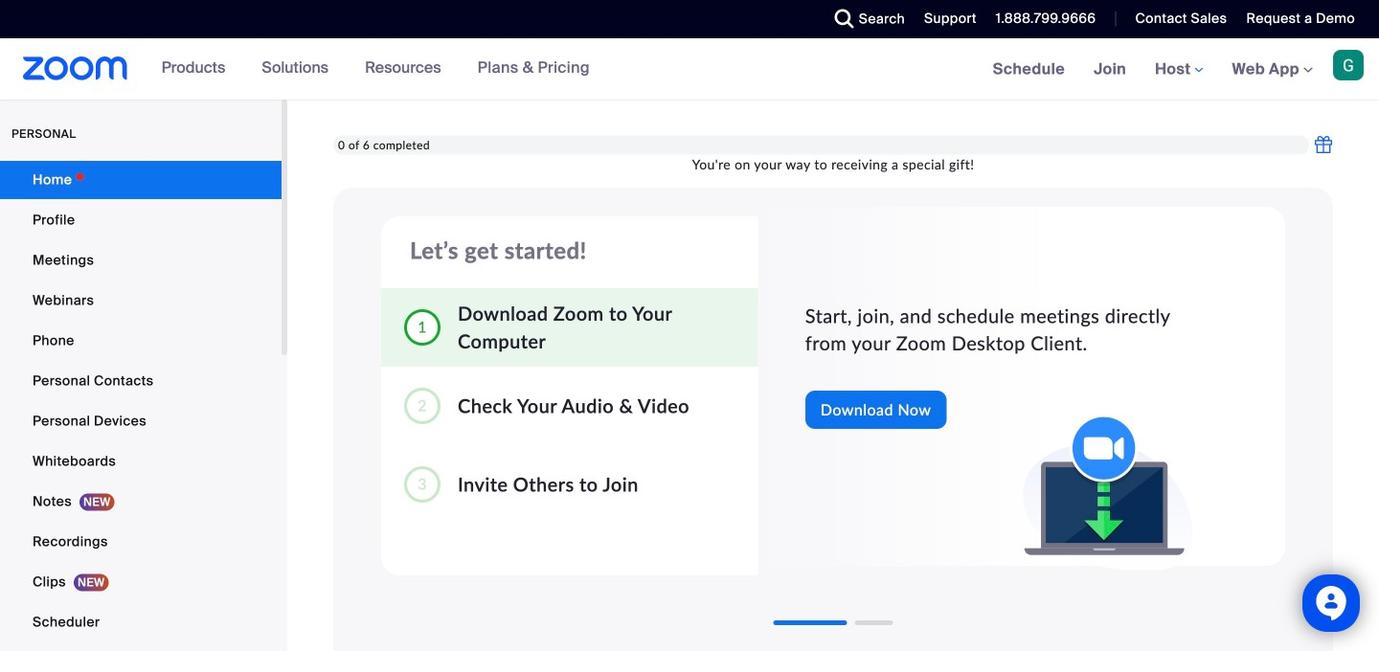 Task type: describe. For each thing, give the bounding box(es) containing it.
product information navigation
[[147, 38, 604, 100]]

profile picture image
[[1333, 50, 1364, 80]]

zoom logo image
[[23, 57, 128, 80]]

personal menu menu
[[0, 161, 282, 651]]



Task type: vqa. For each thing, say whether or not it's contained in the screenshot.
Profile picture
yes



Task type: locate. For each thing, give the bounding box(es) containing it.
banner
[[0, 38, 1379, 101]]

meetings navigation
[[979, 38, 1379, 101]]



